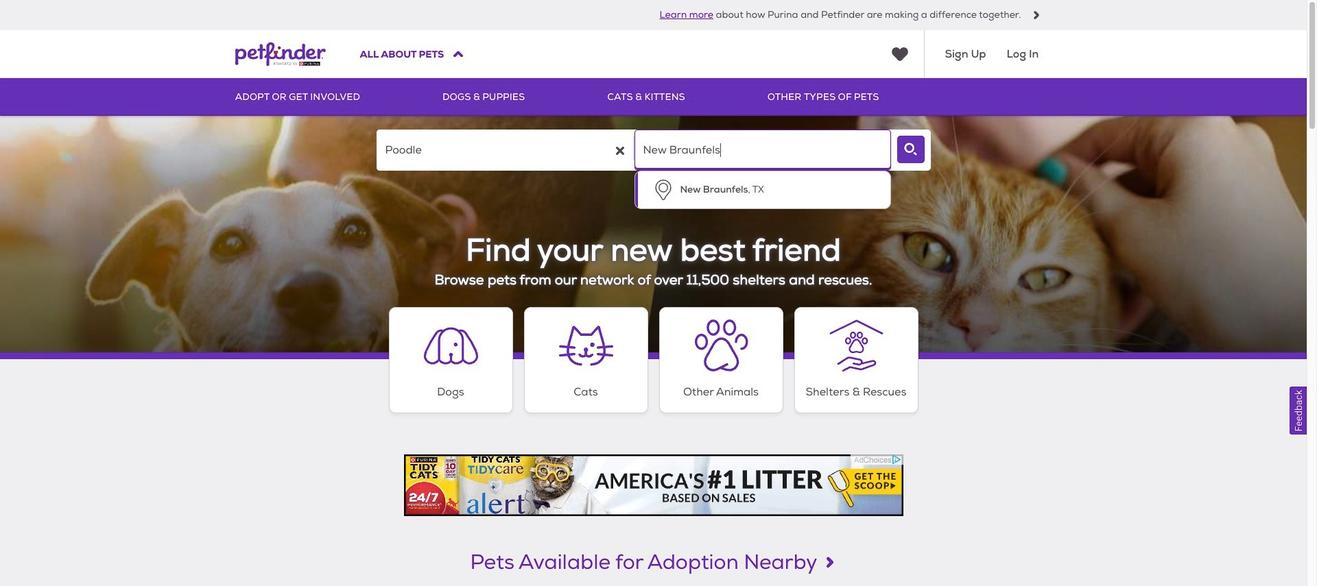Task type: describe. For each thing, give the bounding box(es) containing it.
9c2b2 image
[[1032, 11, 1040, 19]]

Enter City, State, or ZIP text field
[[634, 130, 891, 171]]



Task type: locate. For each thing, give the bounding box(es) containing it.
petfinder logo image
[[235, 30, 326, 78]]

advertisement element
[[404, 455, 903, 516]]

Search Terrier, Kitten, etc. text field
[[376, 130, 633, 171]]

primary element
[[235, 78, 1072, 116]]



Task type: vqa. For each thing, say whether or not it's contained in the screenshot.
Primary element
yes



